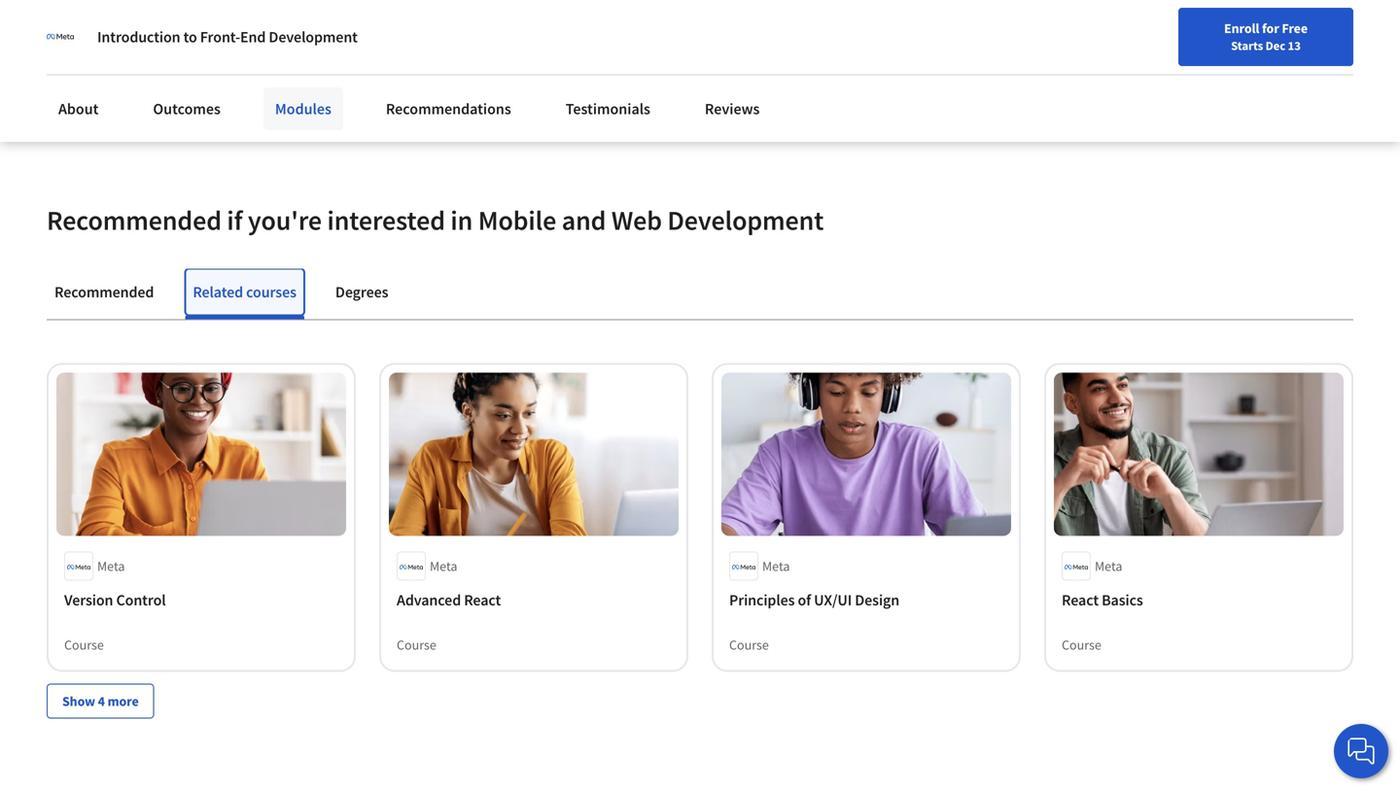 Task type: locate. For each thing, give the bounding box(es) containing it.
2 course from the left
[[397, 637, 437, 654]]

development
[[269, 27, 358, 47], [668, 204, 824, 238]]

None search field
[[277, 51, 598, 90]]

recommendations link
[[374, 88, 523, 130]]

principles of ux/ui design
[[730, 591, 900, 610]]

4
[[98, 693, 105, 711]]

recommended button
[[47, 269, 162, 316]]

course down react basics
[[1062, 637, 1102, 654]]

recommended
[[47, 204, 222, 238], [54, 283, 154, 302]]

meta up version control
[[97, 558, 125, 575]]

recommended inside button
[[54, 283, 154, 302]]

enroll for free starts dec 13
[[1225, 19, 1308, 54]]

1 course from the left
[[64, 637, 104, 654]]

3 course from the left
[[730, 637, 769, 654]]

13
[[1289, 38, 1302, 54]]

meta up advanced react
[[430, 558, 458, 575]]

show
[[62, 693, 95, 711]]

about
[[58, 99, 99, 119]]

meta for advanced
[[430, 558, 458, 575]]

introduction
[[97, 27, 180, 47]]

version control
[[64, 591, 166, 610]]

if
[[227, 204, 243, 238]]

4 meta from the left
[[1095, 558, 1123, 575]]

meta image
[[47, 23, 74, 51]]

advanced
[[397, 591, 461, 610]]

2 meta from the left
[[430, 558, 458, 575]]

1 vertical spatial development
[[668, 204, 824, 238]]

enroll
[[1225, 19, 1260, 37]]

meta for principles
[[763, 558, 790, 575]]

course for version
[[64, 637, 104, 654]]

1 vertical spatial recommended
[[54, 283, 154, 302]]

degrees button
[[328, 269, 396, 316]]

0 horizontal spatial development
[[269, 27, 358, 47]]

course for advanced
[[397, 637, 437, 654]]

recommendation tabs tab list
[[47, 269, 1354, 320]]

modules link
[[264, 88, 343, 130]]

development right end
[[269, 27, 358, 47]]

english button
[[1029, 39, 1146, 102]]

react inside advanced react link
[[464, 591, 501, 610]]

react left basics
[[1062, 591, 1099, 610]]

react right advanced
[[464, 591, 501, 610]]

show 4 more button
[[47, 684, 154, 719]]

course down version
[[64, 637, 104, 654]]

3 meta from the left
[[763, 558, 790, 575]]

react basics
[[1062, 591, 1144, 610]]

4 course from the left
[[1062, 637, 1102, 654]]

coursera image
[[23, 55, 147, 86]]

meta up principles
[[763, 558, 790, 575]]

1 meta from the left
[[97, 558, 125, 575]]

0 horizontal spatial react
[[464, 591, 501, 610]]

ux/ui
[[814, 591, 852, 610]]

outcomes
[[153, 99, 221, 119]]

react
[[464, 591, 501, 610], [1062, 591, 1099, 610]]

2 react from the left
[[1062, 591, 1099, 610]]

testimonials link
[[554, 88, 662, 130]]

0 vertical spatial development
[[269, 27, 358, 47]]

of
[[798, 591, 811, 610]]

react basics link
[[1062, 589, 1337, 612]]

1 horizontal spatial react
[[1062, 591, 1099, 610]]

free
[[1283, 19, 1308, 37]]

career
[[982, 61, 1019, 79]]

control
[[116, 591, 166, 610]]

course
[[64, 637, 104, 654], [397, 637, 437, 654], [730, 637, 769, 654], [1062, 637, 1102, 654]]

course down advanced
[[397, 637, 437, 654]]

1 horizontal spatial development
[[668, 204, 824, 238]]

meta
[[97, 558, 125, 575], [430, 558, 458, 575], [763, 558, 790, 575], [1095, 558, 1123, 575]]

meta up react basics
[[1095, 558, 1123, 575]]

meta for version
[[97, 558, 125, 575]]

banner navigation
[[16, 0, 547, 39]]

version control link
[[64, 589, 339, 612]]

advanced react
[[397, 591, 501, 610]]

course down principles
[[730, 637, 769, 654]]

starts
[[1232, 38, 1264, 54]]

about link
[[47, 88, 110, 130]]

english
[[1064, 61, 1111, 80]]

more
[[108, 693, 139, 711]]

1 react from the left
[[464, 591, 501, 610]]

development up recommendation tabs tab list
[[668, 204, 824, 238]]

principles of ux/ui design link
[[730, 589, 1004, 612]]

0 vertical spatial recommended
[[47, 204, 222, 238]]

related courses button
[[185, 269, 304, 316]]

front-
[[200, 27, 240, 47]]

find
[[897, 61, 922, 79]]

recommended if you're interested in mobile and web development
[[47, 204, 824, 238]]



Task type: describe. For each thing, give the bounding box(es) containing it.
your
[[925, 61, 951, 79]]

show 4 more
[[62, 693, 139, 711]]

reviews link
[[694, 88, 772, 130]]

dec
[[1266, 38, 1286, 54]]

advanced react link
[[397, 589, 671, 612]]

outcomes link
[[141, 88, 232, 130]]

interested
[[327, 204, 445, 238]]

find your new career
[[897, 61, 1019, 79]]

react inside react basics link
[[1062, 591, 1099, 610]]

new
[[954, 61, 979, 79]]

show notifications image
[[1175, 63, 1198, 87]]

courses
[[246, 283, 297, 302]]

recommended for recommended
[[54, 283, 154, 302]]

chat with us image
[[1346, 736, 1378, 768]]

recommended for recommended if you're interested in mobile and web development
[[47, 204, 222, 238]]

degrees
[[336, 283, 389, 302]]

mobile
[[478, 204, 557, 238]]

version
[[64, 591, 113, 610]]

course for react
[[1062, 637, 1102, 654]]

reviews
[[705, 99, 760, 119]]

introduction to front-end development
[[97, 27, 358, 47]]

course for principles
[[730, 637, 769, 654]]

modules
[[275, 99, 332, 119]]

collection element
[[35, 321, 1366, 750]]

to
[[183, 27, 197, 47]]

in
[[451, 204, 473, 238]]

testimonials
[[566, 99, 651, 119]]

related courses
[[193, 283, 297, 302]]

find your new career link
[[888, 58, 1029, 83]]

related
[[193, 283, 243, 302]]

principles
[[730, 591, 795, 610]]

and
[[562, 204, 606, 238]]

meta for react
[[1095, 558, 1123, 575]]

basics
[[1102, 591, 1144, 610]]

for
[[1263, 19, 1280, 37]]

design
[[855, 591, 900, 610]]

web
[[612, 204, 662, 238]]

recommendations
[[386, 99, 511, 119]]

end
[[240, 27, 266, 47]]

you're
[[248, 204, 322, 238]]



Task type: vqa. For each thing, say whether or not it's contained in the screenshot.
Testimonials link on the top of the page
yes



